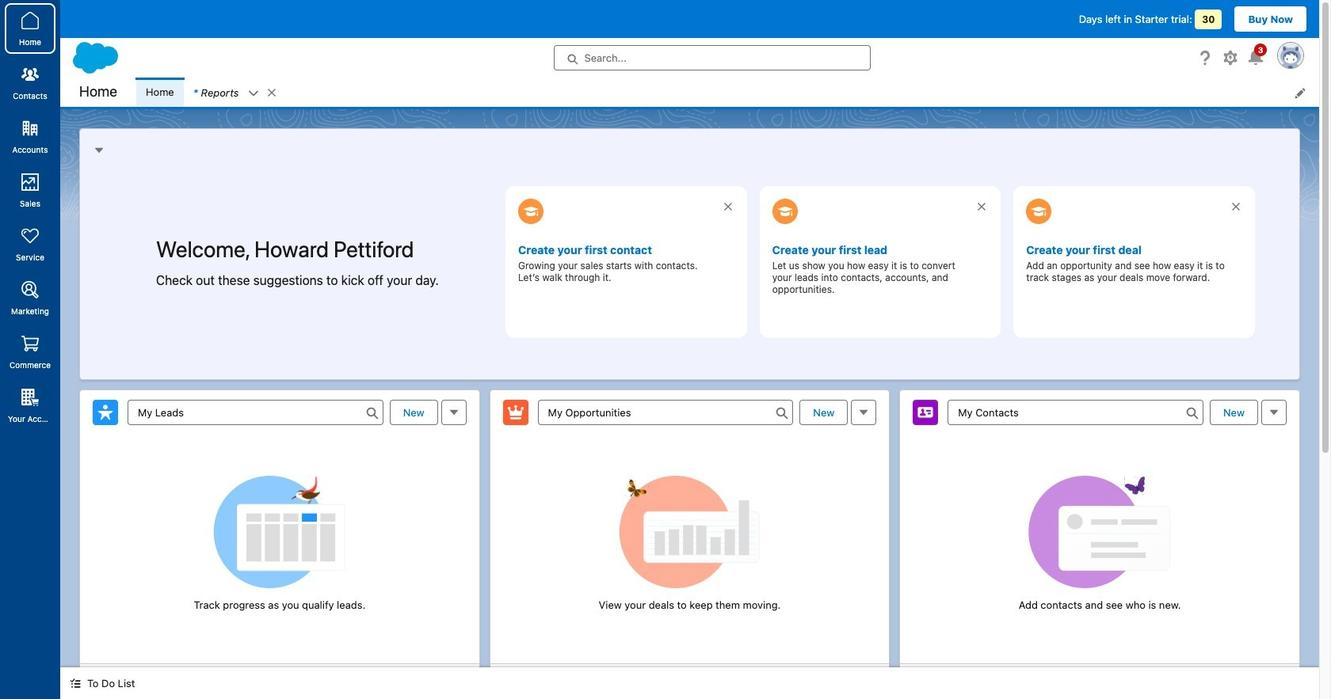 Task type: describe. For each thing, give the bounding box(es) containing it.
1 select an option text field from the left
[[128, 400, 383, 425]]



Task type: vqa. For each thing, say whether or not it's contained in the screenshot.
list item
yes



Task type: locate. For each thing, give the bounding box(es) containing it.
text default image
[[266, 87, 278, 98]]

list
[[136, 78, 1319, 107]]

2 select an option text field from the left
[[538, 400, 793, 425]]

Select an Option text field
[[128, 400, 383, 425], [538, 400, 793, 425]]

1 horizontal spatial select an option text field
[[538, 400, 793, 425]]

0 vertical spatial text default image
[[248, 88, 259, 99]]

0 horizontal spatial select an option text field
[[128, 400, 383, 425]]

text default image
[[248, 88, 259, 99], [70, 678, 81, 689]]

0 horizontal spatial text default image
[[70, 678, 81, 689]]

1 vertical spatial text default image
[[70, 678, 81, 689]]

list item
[[184, 78, 285, 107]]

1 horizontal spatial text default image
[[248, 88, 259, 99]]



